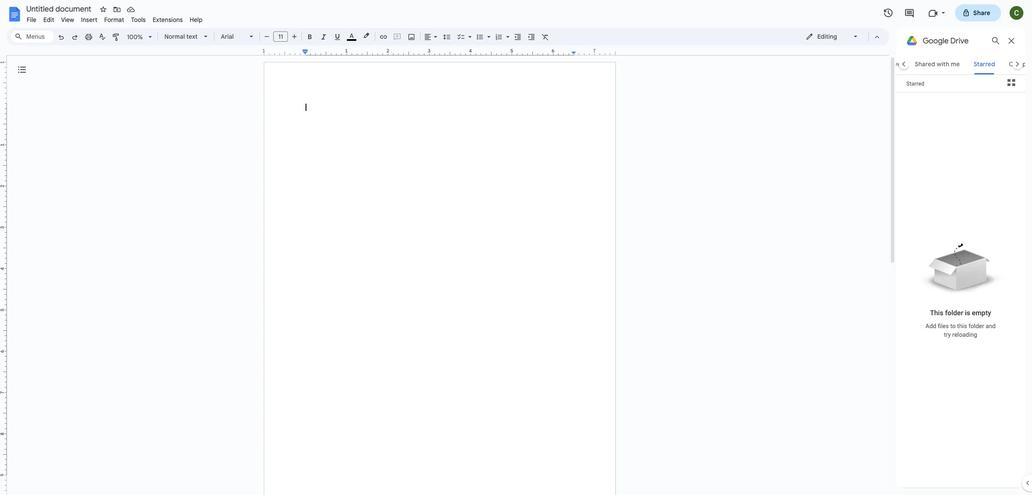 Task type: vqa. For each thing, say whether or not it's contained in the screenshot.
2nd % from the right
no



Task type: locate. For each thing, give the bounding box(es) containing it.
text color image
[[347, 31, 356, 41]]

edit menu item
[[40, 15, 58, 25]]

insert menu item
[[78, 15, 101, 25]]

font list. arial selected. option
[[221, 31, 244, 43]]

view menu item
[[58, 15, 78, 25]]

help menu item
[[186, 15, 206, 25]]

extensions menu item
[[149, 15, 186, 25]]

insert image image
[[407, 31, 416, 43]]

application containing share
[[0, 0, 1032, 495]]

normal
[[164, 33, 185, 40]]

menu bar
[[23, 11, 206, 25]]

highlight color image
[[362, 31, 371, 41]]

tools
[[131, 16, 146, 24]]

view
[[61, 16, 74, 24]]

menu bar containing file
[[23, 11, 206, 25]]

1
[[262, 48, 265, 54]]

top margin image
[[0, 62, 6, 106]]

help
[[190, 16, 203, 24]]

format menu item
[[101, 15, 128, 25]]

menu bar inside menu bar banner
[[23, 11, 206, 25]]

main toolbar
[[53, 0, 552, 406]]

application
[[0, 0, 1032, 495]]

file
[[27, 16, 36, 24]]

Zoom field
[[124, 31, 156, 43]]

editing button
[[800, 30, 865, 43]]

menu bar banner
[[0, 0, 1032, 495]]



Task type: describe. For each thing, give the bounding box(es) containing it.
bottom margin image
[[0, 473, 6, 495]]

left margin image
[[264, 49, 308, 55]]

mode and view toolbar
[[799, 28, 884, 45]]

styles list. normal text selected. option
[[164, 31, 199, 43]]

edit
[[43, 16, 54, 24]]

normal text
[[164, 33, 198, 40]]

Zoom text field
[[125, 31, 145, 43]]

bulleted list menu image
[[485, 31, 491, 34]]

right margin image
[[572, 49, 615, 55]]

Rename text field
[[23, 3, 96, 14]]

format
[[104, 16, 124, 24]]

line & paragraph spacing image
[[442, 31, 452, 43]]

share button
[[955, 4, 1001, 22]]

arial
[[221, 33, 234, 40]]

tools menu item
[[128, 15, 149, 25]]

editing
[[817, 33, 837, 40]]

file menu item
[[23, 15, 40, 25]]

share
[[973, 9, 990, 17]]

extensions
[[153, 16, 183, 24]]

insert
[[81, 16, 97, 24]]

checklist menu image
[[466, 31, 472, 34]]

Font size text field
[[274, 31, 288, 42]]

text
[[186, 33, 198, 40]]

Font size field
[[273, 31, 291, 42]]

Menus field
[[11, 31, 54, 43]]

Star checkbox
[[97, 3, 109, 15]]



